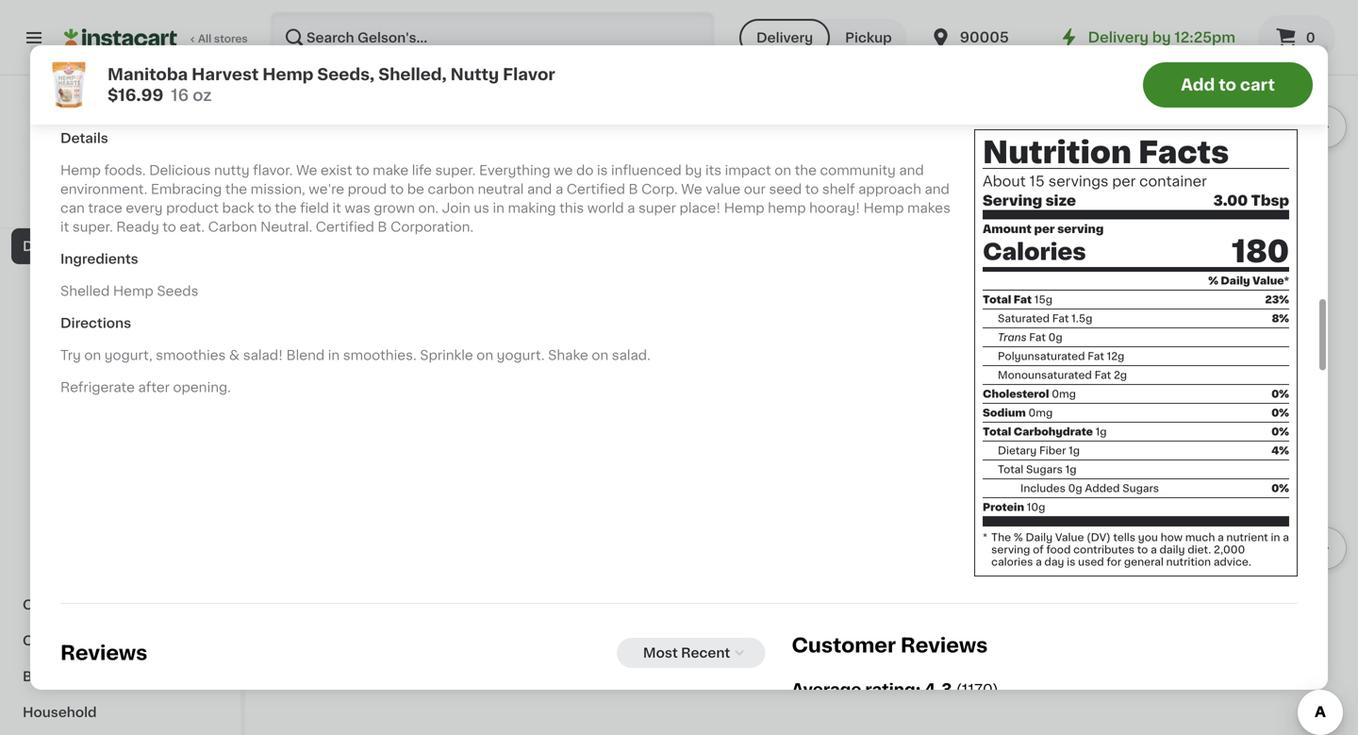 Task type: locate. For each thing, give the bounding box(es) containing it.
is right day
[[1067, 557, 1076, 567]]

0 vertical spatial is
[[597, 164, 608, 177]]

on left salad.
[[592, 349, 609, 362]]

0 vertical spatial dry
[[23, 240, 47, 253]]

1 vertical spatial sugars
[[1123, 483, 1160, 493]]

$ inside $ 14 49
[[1129, 174, 1136, 184]]

add button up fiber
[[1032, 401, 1105, 435]]

& inside boxed meals & sides link
[[122, 347, 133, 360]]

protein
[[983, 502, 1025, 512]]

harvest down seed
[[770, 198, 822, 211]]

1 horizontal spatial seeds
[[555, 217, 597, 230]]

0 vertical spatial many in stock
[[1144, 254, 1219, 264]]

daily left value*
[[1221, 275, 1251, 286]]

1 horizontal spatial by
[[1153, 31, 1172, 44]]

phillips mushrooms, dried, oyster 0.5 oz
[[704, 626, 880, 674]]

pasta down the ready
[[113, 240, 152, 253]]

facts
[[1139, 138, 1230, 168]]

1 horizontal spatial mushrooms,
[[755, 626, 837, 639]]

pasta inside dry goods & pasta link
[[113, 240, 152, 253]]

hard
[[23, 132, 56, 145]]

rating:
[[866, 682, 921, 698]]

1 2 from the left
[[926, 601, 938, 621]]

1g for total sugars 1g
[[1066, 464, 1077, 474]]

all stores link
[[64, 11, 249, 64]]

dry down liquor
[[23, 240, 47, 253]]

diet.
[[1188, 544, 1212, 555]]

total up 'saturated' at the top right of the page
[[983, 294, 1012, 305]]

to left eat.
[[163, 220, 176, 234]]

1 horizontal spatial organic
[[1174, 217, 1227, 230]]

0g left added
[[1069, 483, 1083, 493]]

oyster
[[704, 645, 750, 658]]

we
[[296, 164, 317, 177], [682, 183, 703, 196]]

per inside the nutrition facts about 15 servings per container
[[1113, 175, 1136, 188]]

dry goods & pasta link
[[11, 228, 229, 264]]

& inside condiments & sauces link
[[110, 598, 121, 611]]

seeds,
[[317, 67, 375, 83], [413, 198, 458, 211], [704, 217, 749, 230], [915, 217, 960, 230], [1126, 217, 1171, 230]]

harvest down about
[[981, 198, 1033, 211]]

99 inside $ 4 99
[[520, 174, 535, 184]]

fat left the 2g
[[1095, 370, 1112, 380]]

2 manitoba harvest hemp seeds, shelled, nutty flavor from the left
[[915, 198, 1101, 230]]

& right rices
[[74, 276, 85, 289]]

0 horizontal spatial harvest
[[192, 67, 259, 83]]

0 vertical spatial it
[[333, 202, 341, 215]]

mushrooms, left "dried,"
[[755, 626, 837, 639]]

gelson's inside gelson's roasted & salted pumpkin seeds
[[494, 198, 551, 211]]

a up 2,000
[[1218, 532, 1225, 542]]

to left cart at top
[[1219, 77, 1237, 93]]

1 horizontal spatial $ 5 99
[[708, 601, 745, 621]]

% daily value*
[[1209, 275, 1290, 286]]

fat up polyunsaturated at the right top
[[1030, 332, 1046, 342]]

stock down navitas organics hemp seeds, organic
[[1189, 254, 1219, 264]]

1 vertical spatial many
[[934, 272, 964, 282]]

we up we're
[[296, 164, 317, 177]]

fat up 'saturated' at the top right of the page
[[1014, 294, 1032, 305]]

add gelson's rewards to save link
[[34, 198, 206, 213]]

condiments & sauces link
[[11, 587, 229, 623]]

delivery left the 12:25pm
[[1089, 31, 1149, 44]]

2 horizontal spatial manitoba
[[915, 198, 978, 211]]

to inside * the % daily value (dv) tells you how much a nutrient in a serving of food contributes to a daily diet. 2,000 calories a day is used for general nutrition advice.
[[1138, 544, 1149, 555]]

everyday up peas
[[978, 626, 1040, 639]]

1 vertical spatial 0g
[[1069, 483, 1083, 493]]

1 horizontal spatial dry
[[342, 344, 380, 364]]

0 vertical spatial sugars
[[1027, 464, 1063, 474]]

2 horizontal spatial the
[[795, 164, 817, 177]]

0 horizontal spatial flavor
[[503, 67, 556, 83]]

$ 2 99
[[919, 601, 955, 621]]

0 vertical spatial %
[[1209, 275, 1219, 286]]

3 0% from the top
[[1272, 426, 1290, 437]]

dry inside "link"
[[342, 344, 380, 364]]

0 vertical spatial many
[[1144, 254, 1174, 264]]

1 horizontal spatial 5
[[715, 601, 728, 621]]

$ 16 99 up place!
[[708, 173, 754, 193]]

many in stock down navitas organics hemp seeds, organic
[[1144, 254, 1219, 264]]

None search field
[[270, 11, 715, 64]]

0 vertical spatial 0g
[[1049, 332, 1063, 342]]

seeds, inside navitas organics hemp seeds, organic
[[1126, 217, 1171, 230]]

serving up the calories
[[992, 544, 1031, 555]]

mushrooms, down melissa's
[[494, 645, 576, 658]]

we up place!
[[682, 183, 703, 196]]

90005
[[960, 31, 1009, 44]]

flavor
[[503, 67, 556, 83], [850, 217, 890, 230], [1061, 217, 1101, 230]]

back
[[222, 202, 254, 215]]

add button up the 4%
[[1243, 401, 1315, 435]]

reviews down '$ 2 99'
[[901, 635, 988, 655]]

many in stock
[[1144, 254, 1219, 264], [934, 272, 1008, 282]]

0 horizontal spatial many
[[934, 272, 964, 282]]

0 horizontal spatial organic
[[283, 217, 336, 230]]

5
[[294, 601, 307, 621], [715, 601, 728, 621]]

0 horizontal spatial 5
[[294, 601, 307, 621]]

reviews down condiments & sauces
[[60, 643, 148, 663]]

0% for cholesterol 0mg
[[1272, 389, 1290, 399]]

1 vertical spatial mushrooms,
[[494, 645, 576, 658]]

0 vertical spatial mushrooms,
[[755, 626, 837, 639]]

0 horizontal spatial 49
[[319, 174, 333, 184]]

influenced
[[612, 164, 682, 177]]

% right the
[[1014, 532, 1024, 542]]

0mg for sodium 0mg
[[1029, 407, 1053, 418]]

& up grains
[[99, 240, 110, 253]]

shelled
[[60, 285, 110, 298]]

0mg for cholesterol 0mg
[[1052, 389, 1077, 399]]

delivery left the pickup button
[[757, 31, 814, 44]]

serving down the "size"
[[1058, 224, 1104, 234]]

harvest inside the manitoba harvest hemp seeds, shelled, nutty flavor $16.99 16 oz
[[192, 67, 259, 83]]

16
[[171, 87, 189, 103], [715, 173, 737, 193], [926, 173, 948, 193]]

on inside hemp foods. delicious nutty flavor. we exist to make life super. everything we do is influenced by its impact on the community and environment. embracing the mission, we're proud to be carbon neutral and a certified b corp. we value our seed to shelf approach and can trace every product back to the field it was grown on. join us in making this world a super place! hemp hemp hooray! hemp makes it super. ready to eat. carbon neutral. certified b corporation.
[[775, 164, 792, 177]]

gelson's down 100%
[[59, 201, 105, 211]]

& left sides
[[122, 347, 133, 360]]

gelson's up pumpkin
[[494, 198, 551, 211]]

1 vertical spatial it
[[60, 220, 69, 234]]

$ 16 99 up makes
[[919, 173, 964, 193]]

1 vertical spatial pasta
[[34, 311, 71, 325]]

1 vertical spatial by
[[685, 164, 702, 177]]

to down mission, in the top left of the page
[[258, 202, 271, 215]]

daily up of
[[1026, 532, 1053, 542]]

1 horizontal spatial 49
[[1161, 174, 1176, 184]]

gelson's for gelson's roasted & salted pumpkin seeds
[[494, 198, 551, 211]]

stores
[[214, 33, 248, 44]]

16 right $16.99
[[171, 87, 189, 103]]

1 add button from the left
[[1032, 401, 1105, 435]]

total down dietary
[[998, 464, 1024, 474]]

2 49 from the left
[[1161, 174, 1176, 184]]

0 horizontal spatial is
[[597, 164, 608, 177]]

2 5 from the left
[[715, 601, 728, 621]]

roasted
[[554, 198, 610, 211]]

fat
[[1014, 294, 1032, 305], [1053, 313, 1070, 324], [1030, 332, 1046, 342], [1088, 351, 1105, 361], [1095, 370, 1112, 380]]

organic inside bob's red mill chia seeds, organic
[[283, 217, 336, 230]]

the up neutral.
[[275, 202, 297, 215]]

on up seed
[[775, 164, 792, 177]]

in
[[493, 202, 505, 215], [1177, 254, 1187, 264], [966, 272, 976, 282], [328, 349, 340, 362], [1272, 532, 1281, 542]]

manitoba down approach
[[915, 198, 978, 211]]

0.5
[[704, 663, 721, 674]]

beer
[[23, 168, 55, 181]]

more dry goods link
[[283, 343, 454, 365]]

refrigerate after opening.
[[60, 381, 231, 394]]

nutty inside the manitoba harvest hemp seeds, shelled, nutty flavor $16.99 16 oz
[[451, 67, 499, 83]]

serving inside * the % daily value (dv) tells you how much a nutrient in a serving of food contributes to a daily diet. 2,000 calories a day is used for general nutrition advice.
[[992, 544, 1031, 555]]

and up making
[[527, 183, 552, 196]]

& left salted
[[613, 198, 624, 211]]

pickup button
[[831, 19, 908, 57]]

sugars right added
[[1123, 483, 1160, 493]]

$ inside $ 6 99
[[497, 602, 504, 612]]

1 49 from the left
[[319, 174, 333, 184]]

fiber
[[1040, 445, 1067, 456]]

fat left the '1.5g'
[[1053, 313, 1070, 324]]

100%
[[48, 182, 77, 192]]

oz down oyster
[[724, 663, 736, 674]]

1 horizontal spatial daily
[[1221, 275, 1251, 286]]

after
[[138, 381, 170, 394]]

fat for trans
[[1030, 332, 1046, 342]]

$ 14 49
[[1129, 173, 1176, 193]]

a right world
[[628, 202, 635, 215]]

99
[[739, 174, 754, 184], [520, 174, 535, 184], [950, 174, 964, 184], [309, 602, 323, 612], [730, 602, 745, 612], [520, 602, 534, 612], [940, 602, 955, 612]]

1 horizontal spatial add button
[[1243, 401, 1315, 435]]

1 horizontal spatial many
[[1144, 254, 1174, 264]]

total for saturated fat 1.5g
[[983, 294, 1012, 305]]

0 horizontal spatial super.
[[73, 220, 113, 234]]

certified up roasted
[[567, 183, 626, 196]]

1 vertical spatial the
[[225, 183, 247, 196]]

add down the 12:25pm
[[1182, 77, 1216, 93]]

carbohydrate
[[1014, 426, 1094, 437]]

1 horizontal spatial everyday
[[978, 626, 1040, 639]]

is right do
[[597, 164, 608, 177]]

organic inside navitas organics hemp seeds, organic
[[1174, 217, 1227, 230]]

satisfaction
[[79, 182, 143, 192]]

49 right 10
[[319, 174, 333, 184]]

wine link
[[11, 85, 229, 121]]

0% for total carbohydrate 1g
[[1272, 426, 1290, 437]]

item carousel region
[[283, 0, 1348, 313], [283, 388, 1348, 728]]

1 horizontal spatial is
[[1067, 557, 1076, 567]]

pasta down rices
[[34, 311, 71, 325]]

49 right 14
[[1161, 174, 1176, 184]]

0 horizontal spatial reviews
[[60, 643, 148, 663]]

1 horizontal spatial serving
[[1058, 224, 1104, 234]]

1 vertical spatial certified
[[316, 220, 375, 234]]

1 vertical spatial %
[[1014, 532, 1024, 542]]

breakfast
[[23, 670, 88, 683]]

delivery for delivery by 12:25pm
[[1089, 31, 1149, 44]]

navitas
[[1126, 198, 1175, 211]]

0 vertical spatial by
[[1153, 31, 1172, 44]]

item carousel region containing 10
[[283, 0, 1348, 313]]

12g
[[1107, 351, 1125, 361]]

1 vertical spatial many in stock
[[934, 272, 1008, 282]]

2 vertical spatial the
[[275, 202, 297, 215]]

phillips
[[704, 626, 752, 639]]

1 horizontal spatial and
[[900, 164, 925, 177]]

everyday up 100%
[[56, 163, 107, 173]]

1g down fiber
[[1066, 464, 1077, 474]]

delivery inside "link"
[[1089, 31, 1149, 44]]

seeds up pasta link
[[157, 285, 199, 298]]

delivery button
[[740, 19, 831, 57]]

b up salted
[[629, 183, 638, 196]]

49 inside $ 14 49
[[1161, 174, 1176, 184]]

$
[[287, 174, 294, 184], [708, 174, 715, 184], [497, 174, 504, 184], [919, 174, 926, 184], [1129, 174, 1136, 184], [287, 602, 294, 612], [708, 602, 715, 612], [497, 602, 504, 612], [919, 602, 926, 612], [1129, 602, 1136, 612]]

stock up total fat 15g
[[978, 272, 1008, 282]]

proud
[[348, 183, 387, 196]]

the up back
[[225, 183, 247, 196]]

dry right blend
[[342, 344, 380, 364]]

10
[[294, 173, 317, 193]]

1 item carousel region from the top
[[283, 0, 1348, 313]]

2 vertical spatial goods
[[79, 634, 125, 647]]

0 horizontal spatial $ 5 99
[[287, 601, 323, 621]]

more inside "link"
[[283, 344, 337, 364]]

seeds down this
[[555, 217, 597, 230]]

1 0% from the top
[[1272, 389, 1290, 399]]

1 horizontal spatial reviews
[[901, 635, 988, 655]]

and up approach
[[900, 164, 925, 177]]

1g for total carbohydrate 1g
[[1096, 426, 1107, 437]]

to up 'proud'
[[356, 164, 370, 177]]

dietary
[[998, 445, 1037, 456]]

1 organic from the left
[[283, 217, 336, 230]]

product group
[[915, 0, 1110, 305], [1126, 0, 1321, 288], [915, 396, 1110, 676], [1126, 396, 1321, 676]]

2 2 from the left
[[1136, 601, 1149, 621]]

1 vertical spatial goods
[[385, 344, 454, 364]]

total down sodium
[[983, 426, 1012, 437]]

per up navitas
[[1113, 175, 1136, 188]]

2 up essential
[[926, 601, 938, 621]]

per up calories
[[1035, 224, 1055, 234]]

goods inside "link"
[[385, 344, 454, 364]]

1 horizontal spatial %
[[1209, 275, 1219, 286]]

$ 6 99
[[497, 601, 534, 621]]

0 vertical spatial everyday
[[56, 163, 107, 173]]

0 horizontal spatial manitoba
[[108, 67, 188, 83]]

& up 100%
[[58, 168, 69, 181]]

delivery by 12:25pm link
[[1058, 26, 1236, 49]]

1 vertical spatial 0mg
[[1029, 407, 1053, 418]]

15
[[1030, 175, 1045, 188]]

& left soups
[[128, 634, 139, 647]]

breakfast link
[[11, 659, 229, 695]]

organic down field
[[283, 217, 336, 230]]

0 vertical spatial b
[[629, 183, 638, 196]]

delivery for delivery
[[757, 31, 814, 44]]

by left its
[[685, 164, 702, 177]]

per
[[1113, 175, 1136, 188], [1035, 224, 1055, 234]]

contributes
[[1074, 544, 1135, 555]]

0
[[1307, 31, 1316, 44]]

seed
[[769, 183, 802, 196]]

2 horizontal spatial 16
[[926, 173, 948, 193]]

16 inside the manitoba harvest hemp seeds, shelled, nutty flavor $16.99 16 oz
[[171, 87, 189, 103]]

community
[[820, 164, 896, 177]]

0 horizontal spatial shelled,
[[379, 67, 447, 83]]

product group containing 16
[[915, 0, 1110, 305]]

0 horizontal spatial $ 16 99
[[708, 173, 754, 193]]

1 manitoba harvest hemp seeds, shelled, nutty flavor from the left
[[704, 198, 890, 230]]

16 up makes
[[926, 173, 948, 193]]

manitoba down value
[[704, 198, 767, 211]]

1 horizontal spatial shelled,
[[753, 217, 806, 230]]

embracing
[[151, 183, 222, 196]]

0 vertical spatial certified
[[567, 183, 626, 196]]

1 vertical spatial dry
[[342, 344, 380, 364]]

% left value*
[[1209, 275, 1219, 286]]

fat left 12g
[[1088, 351, 1105, 361]]

on right try
[[84, 349, 101, 362]]

product group containing 14
[[1126, 0, 1321, 288]]

gelson's up everyday store prices link
[[91, 141, 150, 154]]

2 $ 5 99 from the left
[[708, 601, 745, 621]]

recent
[[681, 646, 731, 659]]

2 horizontal spatial shelled,
[[963, 217, 1016, 230]]

goods for soups
[[79, 634, 125, 647]]

0 vertical spatial total
[[983, 294, 1012, 305]]

50
[[1151, 602, 1165, 612]]

2 vertical spatial total
[[998, 464, 1024, 474]]

1 vertical spatial daily
[[1026, 532, 1053, 542]]

0 horizontal spatial serving
[[992, 544, 1031, 555]]

tbsp
[[1252, 194, 1290, 208]]

0 horizontal spatial per
[[1035, 224, 1055, 234]]

0 horizontal spatial manitoba harvest hemp seeds, shelled, nutty flavor
[[704, 198, 890, 230]]

2
[[926, 601, 938, 621], [1136, 601, 1149, 621]]

0 horizontal spatial by
[[685, 164, 702, 177]]

1 horizontal spatial oz
[[724, 663, 736, 674]]

super. up 'dry goods & pasta'
[[73, 220, 113, 234]]

0mg up total carbohydrate 1g
[[1029, 407, 1053, 418]]

total carbohydrate 1g
[[983, 426, 1107, 437]]

0 horizontal spatial more
[[283, 344, 337, 364]]

0 horizontal spatial pasta
[[34, 311, 71, 325]]

0 horizontal spatial sugars
[[1027, 464, 1063, 474]]

add up the 4%
[[1278, 412, 1306, 425]]

$ inside $ 4 99
[[497, 174, 504, 184]]

1 vertical spatial total
[[983, 426, 1012, 437]]

service type group
[[740, 19, 908, 57]]

the up seed
[[795, 164, 817, 177]]

corp.
[[642, 183, 678, 196]]

day
[[1045, 557, 1065, 567]]

delicious
[[149, 164, 211, 177]]

is inside hemp foods. delicious nutty flavor. we exist to make life super. everything we do is influenced by its impact on the community and environment. embracing the mission, we're proud to be carbon neutral and a certified b corp. we value our seed to shelf approach and can trace every product back to the field it was grown on. join us in making this world a super place! hemp hemp hooray! hemp makes it super. ready to eat. carbon neutral. certified b corporation.
[[597, 164, 608, 177]]

calories
[[992, 557, 1034, 567]]

canned
[[23, 634, 76, 647]]

0 horizontal spatial seeds
[[157, 285, 199, 298]]

value
[[1056, 532, 1085, 542]]

2 organic from the left
[[1174, 217, 1227, 230]]

0 vertical spatial serving
[[1058, 224, 1104, 234]]

% inside * the % daily value (dv) tells you how much a nutrient in a serving of food contributes to a daily diet. 2,000 calories a day is used for general nutrition advice.
[[1014, 532, 1024, 542]]

includes
[[1021, 483, 1066, 493]]

organic
[[283, 217, 336, 230], [1174, 217, 1227, 230]]

1 vertical spatial serving
[[992, 544, 1031, 555]]

0g down saturated fat 1.5g
[[1049, 332, 1063, 342]]

0 vertical spatial goods
[[51, 240, 96, 253]]

add up carbohydrate
[[1068, 412, 1095, 425]]

the
[[992, 532, 1012, 542]]

exist
[[321, 164, 352, 177]]

2 add button from the left
[[1243, 401, 1315, 435]]

harvest down all stores
[[192, 67, 259, 83]]

many in stock down the (1.17k)
[[934, 272, 1008, 282]]

on
[[775, 164, 792, 177], [84, 349, 101, 362], [477, 349, 494, 362], [592, 349, 609, 362]]

2 item carousel region from the top
[[283, 388, 1348, 728]]

harvest
[[192, 67, 259, 83], [770, 198, 822, 211], [981, 198, 1033, 211]]

smoothies
[[156, 349, 226, 362]]

1 vertical spatial super.
[[73, 220, 113, 234]]

0 vertical spatial 1g
[[1096, 426, 1107, 437]]

by inside hemp foods. delicious nutty flavor. we exist to make life super. everything we do is influenced by its impact on the community and environment. embracing the mission, we're proud to be carbon neutral and a certified b corp. we value our seed to shelf approach and can trace every product back to the field it was grown on. join us in making this world a super place! hemp hemp hooray! hemp makes it super. ready to eat. carbon neutral. certified b corporation.
[[685, 164, 702, 177]]

0mg down monounsaturated
[[1052, 389, 1077, 399]]

0 horizontal spatial %
[[1014, 532, 1024, 542]]

super
[[639, 202, 677, 215]]

daily
[[1160, 544, 1186, 555]]

delivery by 12:25pm
[[1089, 31, 1236, 44]]

many down navitas
[[1144, 254, 1174, 264]]

essential everyday split green peas
[[915, 626, 1073, 658]]

saturated
[[998, 313, 1050, 324]]

gelson's inside add gelson's rewards to save link
[[59, 201, 105, 211]]

pickup
[[846, 31, 892, 44]]

delivery inside button
[[757, 31, 814, 44]]

manitoba harvest hemp seeds, shelled, nutty flavor up the (1.17k)
[[915, 198, 1101, 230]]

meals
[[80, 347, 119, 360]]

& inside "beer & cider" link
[[58, 168, 69, 181]]

hooray!
[[810, 202, 861, 215]]

refrigerate
[[60, 381, 135, 394]]

0 horizontal spatial add button
[[1032, 401, 1105, 435]]

manitoba up $16.99
[[108, 67, 188, 83]]

1 horizontal spatial sugars
[[1123, 483, 1160, 493]]

0 horizontal spatial b
[[378, 220, 387, 234]]

oz inside the manitoba harvest hemp seeds, shelled, nutty flavor $16.99 16 oz
[[193, 87, 212, 103]]

49 inside '$ 10 49'
[[319, 174, 333, 184]]

2 0% from the top
[[1272, 407, 1290, 418]]

1 horizontal spatial super.
[[436, 164, 476, 177]]

gelson's for gelson's
[[91, 141, 150, 154]]



Task type: describe. For each thing, give the bounding box(es) containing it.
1 horizontal spatial harvest
[[770, 198, 822, 211]]

sodium
[[983, 407, 1026, 418]]

2 horizontal spatial nutty
[[1020, 217, 1057, 230]]

1 horizontal spatial manitoba
[[704, 198, 767, 211]]

boxed meals & sides link
[[11, 336, 229, 372]]

navitas organics hemp seeds, organic
[[1126, 198, 1282, 230]]

4.3
[[925, 682, 953, 698]]

daily inside * the % daily value (dv) tells you how much a nutrient in a serving of food contributes to a daily diet. 2,000 calories a day is used for general nutrition advice.
[[1026, 532, 1053, 542]]

& inside dry goods & pasta link
[[99, 240, 110, 253]]

neutral
[[478, 183, 524, 196]]

fat for total
[[1014, 294, 1032, 305]]

2,000
[[1214, 544, 1246, 555]]

10g
[[1027, 502, 1046, 512]]

rices
[[34, 276, 71, 289]]

pumpkin
[[494, 217, 552, 230]]

to inside button
[[1219, 77, 1237, 93]]

1 vertical spatial seeds
[[157, 285, 199, 298]]

1 horizontal spatial more
[[1273, 347, 1308, 361]]

in inside * the % daily value (dv) tells you how much a nutrient in a serving of food contributes to a daily diet. 2,000 calories a day is used for general nutrition advice.
[[1272, 532, 1281, 542]]

4 0% from the top
[[1272, 483, 1290, 493]]

view more link
[[1237, 345, 1321, 364]]

*
[[983, 532, 988, 542]]

0% for sodium 0mg
[[1272, 407, 1290, 418]]

join
[[442, 202, 471, 215]]

1 $ 16 99 from the left
[[708, 173, 754, 193]]

store
[[109, 163, 137, 173]]

4
[[504, 173, 518, 193]]

12:25pm
[[1175, 31, 1236, 44]]

hemp inside navitas organics hemp seeds, organic
[[1242, 198, 1282, 211]]

instacart logo image
[[64, 26, 177, 49]]

added
[[1086, 483, 1121, 493]]

$16.99
[[108, 87, 164, 103]]

manitoba harvest hemp seeds, shelled, nutty flavor inside the product group
[[915, 198, 1101, 230]]

add button for $ 2 99
[[1032, 401, 1105, 435]]

hard beverages
[[23, 132, 131, 145]]

total fat 15g
[[983, 294, 1053, 305]]

1 horizontal spatial 0g
[[1069, 483, 1083, 493]]

customer reviews
[[792, 635, 988, 655]]

seeds inside gelson's roasted & salted pumpkin seeds
[[555, 217, 597, 230]]

1 horizontal spatial 16
[[715, 173, 737, 193]]

household
[[23, 706, 97, 719]]

can
[[60, 202, 85, 215]]

1 vertical spatial b
[[378, 220, 387, 234]]

2 horizontal spatial flavor
[[1061, 217, 1101, 230]]

0 vertical spatial super.
[[436, 164, 476, 177]]

cart
[[1241, 77, 1276, 93]]

serving size
[[983, 194, 1077, 208]]

goods for pasta
[[51, 240, 96, 253]]

manitoba harvest hemp seeds, shelled, nutty flavor $16.99 16 oz
[[108, 67, 556, 103]]

& inside canned goods & soups link
[[128, 634, 139, 647]]

item carousel region containing 5
[[283, 388, 1348, 728]]

to left save
[[156, 201, 168, 211]]

we're
[[309, 183, 344, 196]]

& inside rices & grains link
[[74, 276, 85, 289]]

add down 100%
[[34, 201, 56, 211]]

chia
[[380, 198, 410, 211]]

99 inside the product group
[[950, 174, 964, 184]]

blend
[[286, 349, 325, 362]]

guarantee
[[145, 182, 200, 192]]

grains
[[88, 276, 131, 289]]

prepared foods
[[23, 60, 131, 74]]

1 5 from the left
[[294, 601, 307, 621]]

0 horizontal spatial it
[[60, 220, 69, 234]]

cider
[[72, 168, 109, 181]]

99 inside '$ 2 99'
[[940, 602, 955, 612]]

everything
[[479, 164, 551, 177]]

be
[[407, 183, 425, 196]]

0 horizontal spatial the
[[225, 183, 247, 196]]

shelled, inside the manitoba harvest hemp seeds, shelled, nutty flavor $16.99 16 oz
[[379, 67, 447, 83]]

fat for saturated
[[1053, 313, 1070, 324]]

14
[[1136, 173, 1159, 193]]

neutral.
[[261, 220, 313, 234]]

in inside hemp foods. delicious nutty flavor. we exist to make life super. everything we do is influenced by its impact on the community and environment. embracing the mission, we're proud to be carbon neutral and a certified b corp. we value our seed to shelf approach and can trace every product back to the field it was grown on. join us in making this world a super place! hemp hemp hooray! hemp makes it super. ready to eat. carbon neutral. certified b corporation.
[[493, 202, 505, 215]]

$ inside '$ 10 49'
[[287, 174, 294, 184]]

100% satisfaction guarantee button
[[29, 176, 211, 194]]

2 for $ 2 99
[[926, 601, 938, 621]]

hemp foods. delicious nutty flavor. we exist to make life super. everything we do is influenced by its impact on the community and environment. embracing the mission, we're proud to be carbon neutral and a certified b corp. we value our seed to shelf approach and can trace every product back to the field it was grown on. join us in making this world a super place! hemp hemp hooray! hemp makes it super. ready to eat. carbon neutral. certified b corporation.
[[60, 164, 951, 234]]

0g inside 'trans fat 0g polyunsaturated fat 12g monounsaturated fat 2g'
[[1049, 332, 1063, 342]]

1 vertical spatial we
[[682, 183, 703, 196]]

save
[[170, 201, 195, 211]]

essential
[[915, 626, 975, 639]]

our
[[744, 183, 766, 196]]

49 for 10
[[319, 174, 333, 184]]

gelson's link
[[91, 98, 150, 157]]

average
[[792, 682, 862, 698]]

is inside * the % daily value (dv) tells you how much a nutrient in a serving of food contributes to a daily diet. 2,000 calories a day is used for general nutrition advice.
[[1067, 557, 1076, 567]]

1 $ 5 99 from the left
[[287, 601, 323, 621]]

& inside gelson's roasted & salted pumpkin seeds
[[613, 198, 624, 211]]

amount per serving
[[983, 224, 1104, 234]]

1 horizontal spatial b
[[629, 183, 638, 196]]

rewards
[[107, 201, 154, 211]]

canned goods & soups
[[23, 634, 185, 647]]

$ 4 99
[[497, 173, 535, 193]]

hemp inside the manitoba harvest hemp seeds, shelled, nutty flavor $16.99 16 oz
[[263, 67, 314, 83]]

23%
[[1266, 294, 1290, 305]]

on left yogurt.
[[477, 349, 494, 362]]

flavor.
[[253, 164, 293, 177]]

view
[[1237, 347, 1269, 361]]

nutrition facts about 15 servings per container
[[983, 138, 1230, 188]]

(1.17k)
[[985, 238, 1017, 248]]

trace
[[88, 202, 123, 215]]

$ 10 49
[[287, 173, 333, 193]]

1 horizontal spatial nutty
[[809, 217, 847, 230]]

green
[[915, 645, 956, 658]]

prepared
[[23, 60, 85, 74]]

approach
[[859, 183, 922, 196]]

liquor link
[[11, 193, 229, 228]]

chanterelle
[[558, 626, 634, 639]]

add button for $ 2 50
[[1243, 401, 1315, 435]]

smoothies.
[[343, 349, 417, 362]]

everyday inside everyday store prices link
[[56, 163, 107, 173]]

total for dietary fiber 1g
[[983, 426, 1012, 437]]

manitoba inside the product group
[[915, 198, 978, 211]]

to up chia
[[390, 183, 404, 196]]

everyday inside essential everyday split green peas
[[978, 626, 1040, 639]]

ingredients
[[60, 253, 138, 266]]

add to cart button
[[1144, 62, 1314, 108]]

0 vertical spatial the
[[795, 164, 817, 177]]

soups
[[142, 634, 185, 647]]

directions
[[60, 317, 131, 330]]

1 vertical spatial per
[[1035, 224, 1055, 234]]

peas
[[959, 645, 992, 658]]

90005 button
[[930, 11, 1043, 64]]

wine
[[23, 96, 57, 109]]

shelled hemp seeds
[[60, 285, 199, 298]]

noodles link
[[11, 372, 229, 408]]

by inside "link"
[[1153, 31, 1172, 44]]

oz inside phillips mushrooms, dried, oyster 0.5 oz
[[724, 663, 736, 674]]

4%
[[1272, 445, 1290, 456]]

nutrition
[[983, 138, 1132, 168]]

2 $ 16 99 from the left
[[919, 173, 964, 193]]

try on yogurt, smoothies & salad! blend in smoothies. sprinkle on yogurt. shake on salad.
[[60, 349, 651, 362]]

a right nutrient
[[1284, 532, 1290, 542]]

2 for $ 2 50
[[1136, 601, 1149, 621]]

foods.
[[104, 164, 146, 177]]

99 inside $ 6 99
[[520, 602, 534, 612]]

tells
[[1114, 532, 1136, 542]]

0 vertical spatial stock
[[1189, 254, 1219, 264]]

total sugars 1g
[[998, 464, 1077, 474]]

$ inside $ 2 50
[[1129, 602, 1136, 612]]

everyday store prices link
[[56, 160, 184, 176]]

includes 0g added sugars
[[1021, 483, 1160, 493]]

2 horizontal spatial harvest
[[981, 198, 1033, 211]]

cholesterol
[[983, 389, 1050, 399]]

49 for 14
[[1161, 174, 1176, 184]]

$ inside '$ 2 99'
[[919, 602, 926, 612]]

100% satisfaction guarantee
[[48, 182, 200, 192]]

flavor inside the manitoba harvest hemp seeds, shelled, nutty flavor $16.99 16 oz
[[503, 67, 556, 83]]

1 horizontal spatial flavor
[[850, 217, 890, 230]]

2 horizontal spatial and
[[925, 183, 950, 196]]

seeds, inside bob's red mill chia seeds, organic
[[413, 198, 458, 211]]

carbon
[[208, 220, 257, 234]]

& left salad!
[[229, 349, 240, 362]]

1 horizontal spatial many in stock
[[1144, 254, 1219, 264]]

try
[[60, 349, 81, 362]]

yogurt,
[[105, 349, 152, 362]]

seeds, inside the manitoba harvest hemp seeds, shelled, nutty flavor $16.99 16 oz
[[317, 67, 375, 83]]

a down the you
[[1151, 544, 1158, 555]]

this
[[560, 202, 584, 215]]

1 vertical spatial stock
[[978, 272, 1008, 282]]

0 vertical spatial daily
[[1221, 275, 1251, 286]]

0 horizontal spatial dry
[[23, 240, 47, 253]]

average rating: 4.3 (1170)
[[792, 682, 999, 698]]

1g for dietary fiber 1g
[[1069, 445, 1081, 456]]

container
[[1140, 175, 1208, 188]]

0 horizontal spatial and
[[527, 183, 552, 196]]

pasta inside pasta link
[[34, 311, 71, 325]]

to left shelf
[[806, 183, 819, 196]]

most recent button
[[617, 638, 766, 668]]

gelson's logo image
[[102, 98, 138, 134]]

manitoba inside the manitoba harvest hemp seeds, shelled, nutty flavor $16.99 16 oz
[[108, 67, 188, 83]]

0 vertical spatial we
[[296, 164, 317, 177]]

mushrooms, inside phillips mushrooms, dried, oyster 0.5 oz
[[755, 626, 837, 639]]

6
[[504, 601, 518, 621]]

a down we
[[556, 183, 564, 196]]

a down of
[[1036, 557, 1042, 567]]

1 horizontal spatial it
[[333, 202, 341, 215]]

mushrooms, inside melissa's chanterelle mushrooms, dried
[[494, 645, 576, 658]]

sides
[[136, 347, 173, 360]]



Task type: vqa. For each thing, say whether or not it's contained in the screenshot.
have
no



